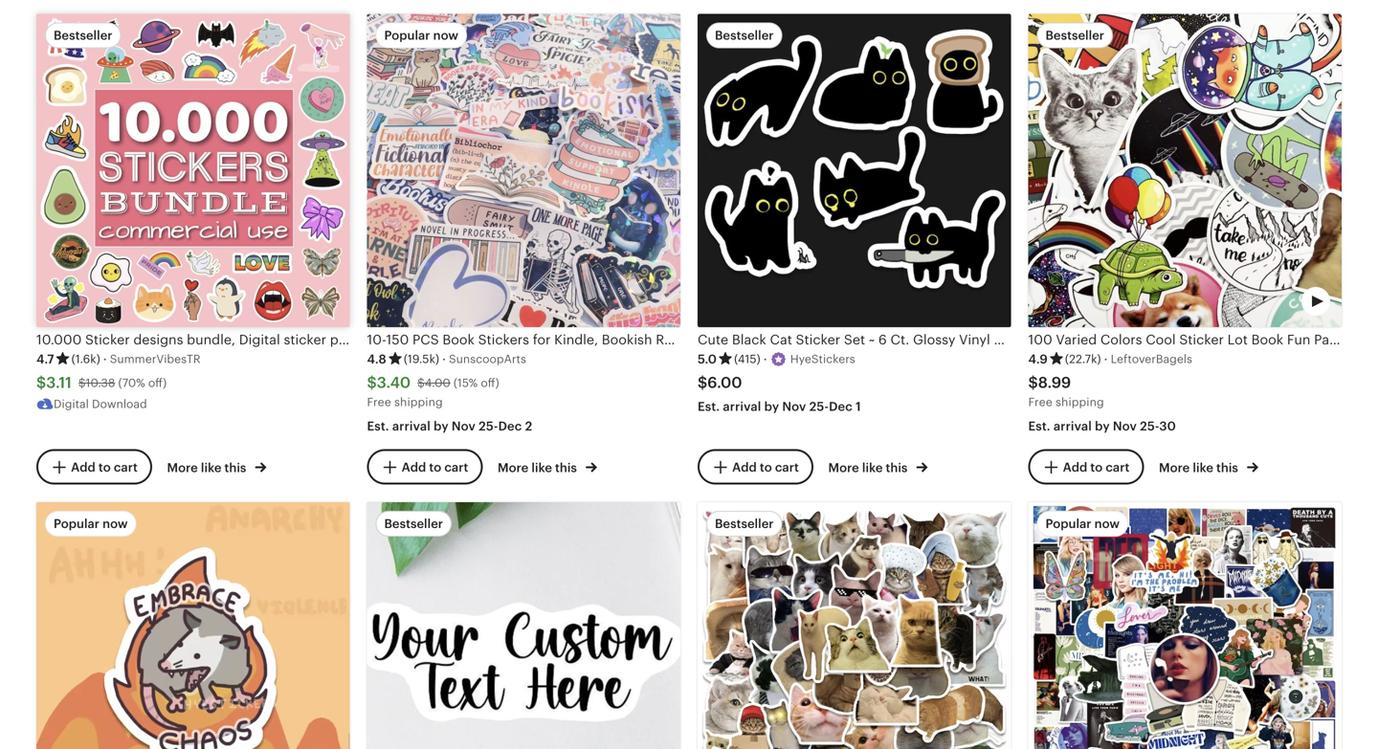 Task type: vqa. For each thing, say whether or not it's contained in the screenshot.
the leftmost just
no



Task type: describe. For each thing, give the bounding box(es) containing it.
digital
[[54, 398, 89, 411]]

4.00
[[425, 377, 451, 390]]

50 pcs cat meme sticker set of 50 image
[[698, 503, 1012, 750]]

now for 10-150 pcs book stickers for kindle, bookish reader themed sticker pack for water bottles, laptops, tablets-- waterproof, holographic image
[[433, 28, 459, 43]]

more like this link for 4.8
[[498, 457, 598, 477]]

more like this for 5.0
[[829, 461, 911, 476]]

to for 4.9
[[1091, 461, 1103, 475]]

sunscooparts
[[449, 353, 527, 366]]

bestseller for custom text sticker, laptop decal, water bottle decal, personalized decal, car decal, clear label, affirmation sticker, custom text magnet image
[[384, 517, 443, 531]]

4.8
[[367, 352, 387, 367]]

25- inside the $ 6.00 est. arrival by nov 25-dec 1
[[810, 400, 829, 414]]

est. arrival by nov 25-dec 2
[[367, 420, 533, 434]]

popular now for 10-150 pcs book stickers for kindle, bookish reader themed sticker pack for water bottles, laptops, tablets-- waterproof, holographic image
[[384, 28, 459, 43]]

more for 4.8
[[498, 461, 529, 476]]

add for 4.8
[[402, 461, 426, 475]]

bestseller for cute black cat sticker set ~ 6 ct. glossy vinyl waterproof cute & funny animal meme stickers for water-bottles, laptops, gifts etc. image
[[715, 28, 774, 43]]

varied
[[1057, 332, 1098, 348]]

est. for 8.99
[[1029, 420, 1051, 434]]

· for · sunscooparts
[[443, 352, 446, 367]]

download
[[92, 398, 147, 411]]

more like this for 4.9
[[1160, 461, 1242, 476]]

1 bestseller link from the left
[[367, 503, 681, 750]]

shipping inside $ 8.99 free shipping
[[1056, 396, 1105, 409]]

popular for possum embrace chaos & choose violence sticker| glossy vinyl waterproof cute and funny animal meme sticker for water bottles, laptops, gifts image
[[54, 517, 100, 531]]

nov inside the $ 6.00 est. arrival by nov 25-dec 1
[[783, 400, 807, 414]]

$ for 8.99
[[1029, 374, 1039, 392]]

popular now for 5-100 pcs taylor swift inspired album poster stickers, laptop decals, midnights folklore 1989 guitar stickers, die cut stickers pack image
[[1046, 517, 1120, 531]]

add to cart for 4.7
[[71, 461, 138, 475]]

· sunscooparts
[[443, 352, 527, 367]]

add to cart button for 4.7
[[36, 450, 152, 485]]

5.0
[[698, 352, 717, 367]]

more like this for 4.7
[[167, 461, 250, 476]]

like for 5.0
[[863, 461, 883, 476]]

more for 5.0
[[829, 461, 860, 476]]

est. arrival by nov 25-30
[[1029, 420, 1177, 434]]

cool
[[1146, 332, 1177, 348]]

by for 3.40
[[434, 420, 449, 434]]

· for ·
[[764, 352, 768, 367]]

$ down (19.5k)
[[418, 377, 425, 390]]

off) for 3.40
[[481, 377, 500, 390]]

this for 5.0
[[886, 461, 908, 476]]

to for 4.7
[[99, 461, 111, 475]]

5-100 pcs taylor swift inspired album poster stickers, laptop decals, midnights folklore 1989 guitar stickers, die cut stickers pack image
[[1029, 503, 1343, 750]]

3.11
[[46, 374, 72, 392]]

4.7
[[36, 352, 54, 367]]

10.38
[[86, 377, 115, 390]]

leftoverbagels
[[1111, 353, 1193, 366]]

arrival inside the $ 6.00 est. arrival by nov 25-dec 1
[[723, 400, 762, 414]]

10.000 sticker designs bundle, digital sticker pack, stickers bundle, sticker png set, printable stickers, goodnotes stickers commercial use image
[[36, 14, 350, 328]]

hyestickers
[[791, 353, 856, 366]]

like for 4.7
[[201, 461, 222, 476]]

· for · summervibestr
[[103, 352, 107, 367]]

book
[[1252, 332, 1284, 348]]

8.99
[[1039, 374, 1072, 392]]

now for 5-100 pcs taylor swift inspired album poster stickers, laptop decals, midnights folklore 1989 guitar stickers, die cut stickers pack image
[[1095, 517, 1120, 531]]

cart for 4.9
[[1106, 461, 1130, 475]]

popular for 10-150 pcs book stickers for kindle, bookish reader themed sticker pack for water bottles, laptops, tablets-- waterproof, holographic image
[[384, 28, 430, 43]]

$ inside $ 3.11 $ 10.38 (70% off)
[[78, 377, 86, 390]]

now for possum embrace chaos & choose violence sticker| glossy vinyl waterproof cute and funny animal meme sticker for water bottles, laptops, gifts image
[[103, 517, 128, 531]]

shipping inside '$ 3.40 $ 4.00 (15% off) free shipping'
[[395, 396, 443, 409]]

est. for 3.40
[[367, 420, 389, 434]]

2
[[525, 420, 533, 434]]

this for 4.8
[[555, 461, 577, 476]]

summervibestr
[[110, 353, 201, 366]]

dec inside the $ 6.00 est. arrival by nov 25-dec 1
[[829, 400, 853, 414]]

100 varied colors cool sticker lot book fun pack laptop car alien decals image
[[1029, 14, 1343, 328]]

arrival for 3.40
[[393, 420, 431, 434]]

$ for 3.40
[[367, 374, 377, 392]]

nov for 8.99
[[1114, 420, 1138, 434]]

100 varied colors cool sticker lot book fun pack lapto
[[1029, 332, 1379, 348]]

sticker
[[1180, 332, 1225, 348]]

by inside the $ 6.00 est. arrival by nov 25-dec 1
[[765, 400, 780, 414]]

product video element
[[1029, 14, 1343, 328]]

(15%
[[454, 377, 478, 390]]

2 popular now link from the left
[[1029, 503, 1343, 750]]

digital download
[[54, 398, 147, 411]]

· summervibestr
[[103, 352, 201, 367]]

(1.6k)
[[71, 353, 100, 366]]



Task type: locate. For each thing, give the bounding box(es) containing it.
cart down the $ 6.00 est. arrival by nov 25-dec 1
[[776, 461, 799, 475]]

4 more from the left
[[1160, 461, 1191, 476]]

add to cart for 5.0
[[733, 461, 799, 475]]

$ 3.40 $ 4.00 (15% off) free shipping
[[367, 374, 500, 409]]

cute black cat sticker set ~ 6 ct. glossy vinyl waterproof cute & funny animal meme stickers for water-bottles, laptops, gifts etc. image
[[698, 14, 1012, 328]]

3 cart from the left
[[776, 461, 799, 475]]

free
[[367, 396, 391, 409], [1029, 396, 1053, 409]]

add for 4.9
[[1064, 461, 1088, 475]]

add to cart button for 5.0
[[698, 450, 814, 485]]

0 horizontal spatial now
[[103, 517, 128, 531]]

add to cart
[[71, 461, 138, 475], [402, 461, 469, 475], [733, 461, 799, 475], [1064, 461, 1130, 475]]

3.40
[[377, 374, 411, 392]]

1 vertical spatial dec
[[498, 420, 522, 434]]

to for 4.8
[[429, 461, 442, 475]]

· right (1.6k)
[[103, 352, 107, 367]]

nov for 3.40
[[452, 420, 476, 434]]

2 horizontal spatial popular now
[[1046, 517, 1120, 531]]

$ 8.99 free shipping
[[1029, 374, 1105, 409]]

4 like from the left
[[1194, 461, 1214, 476]]

25- left "1"
[[810, 400, 829, 414]]

est. down $ 8.99 free shipping
[[1029, 420, 1051, 434]]

·
[[103, 352, 107, 367], [443, 352, 446, 367], [764, 352, 768, 367], [1105, 352, 1108, 367]]

· right (415)
[[764, 352, 768, 367]]

0 horizontal spatial popular
[[54, 517, 100, 531]]

lot
[[1228, 332, 1249, 348]]

shipping down 8.99
[[1056, 396, 1105, 409]]

cart down est. arrival by nov 25-30
[[1106, 461, 1130, 475]]

add down the est. arrival by nov 25-dec 2
[[402, 461, 426, 475]]

add to cart button down the est. arrival by nov 25-dec 2
[[367, 450, 483, 485]]

nov down hyestickers
[[783, 400, 807, 414]]

like for 4.9
[[1194, 461, 1214, 476]]

1 free from the left
[[367, 396, 391, 409]]

1 horizontal spatial popular now link
[[1029, 503, 1343, 750]]

2 horizontal spatial arrival
[[1054, 420, 1093, 434]]

2 more from the left
[[498, 461, 529, 476]]

1 horizontal spatial popular now
[[384, 28, 459, 43]]

2 add from the left
[[402, 461, 426, 475]]

popular for 5-100 pcs taylor swift inspired album poster stickers, laptop decals, midnights folklore 1989 guitar stickers, die cut stickers pack image
[[1046, 517, 1092, 531]]

(70%
[[118, 377, 145, 390]]

1 horizontal spatial nov
[[783, 400, 807, 414]]

$ inside $ 8.99 free shipping
[[1029, 374, 1039, 392]]

add to cart button down the $ 6.00 est. arrival by nov 25-dec 1
[[698, 450, 814, 485]]

add
[[71, 461, 96, 475], [402, 461, 426, 475], [733, 461, 757, 475], [1064, 461, 1088, 475]]

fun
[[1288, 332, 1311, 348]]

$ down the 4.9
[[1029, 374, 1039, 392]]

add for 4.7
[[71, 461, 96, 475]]

possum embrace chaos & choose violence sticker| glossy vinyl waterproof cute and funny animal meme sticker for water bottles, laptops, gifts image
[[36, 503, 350, 750]]

est. down the 3.40
[[367, 420, 389, 434]]

4 more like this link from the left
[[1160, 457, 1259, 477]]

$ 6.00 est. arrival by nov 25-dec 1
[[698, 374, 862, 414]]

2 shipping from the left
[[1056, 396, 1105, 409]]

(19.5k)
[[404, 353, 440, 366]]

2 bestseller link from the left
[[698, 503, 1012, 750]]

to down the $ 6.00 est. arrival by nov 25-dec 1
[[760, 461, 773, 475]]

$ down 4.7
[[36, 374, 46, 392]]

by
[[765, 400, 780, 414], [434, 420, 449, 434], [1096, 420, 1110, 434]]

1 horizontal spatial popular
[[384, 28, 430, 43]]

2 cart from the left
[[445, 461, 469, 475]]

more
[[167, 461, 198, 476], [498, 461, 529, 476], [829, 461, 860, 476], [1160, 461, 1191, 476]]

0 horizontal spatial arrival
[[393, 420, 431, 434]]

bestseller for 10.000 sticker designs bundle, digital sticker pack, stickers bundle, sticker png set, printable stickers, goodnotes stickers commercial use image
[[54, 28, 113, 43]]

1
[[856, 400, 862, 414]]

cart
[[114, 461, 138, 475], [445, 461, 469, 475], [776, 461, 799, 475], [1106, 461, 1130, 475]]

arrival down '$ 3.40 $ 4.00 (15% off) free shipping'
[[393, 420, 431, 434]]

0 horizontal spatial popular now
[[54, 517, 128, 531]]

$
[[36, 374, 46, 392], [367, 374, 377, 392], [698, 374, 708, 392], [1029, 374, 1039, 392], [78, 377, 86, 390], [418, 377, 425, 390]]

more like this for 4.8
[[498, 461, 580, 476]]

this for 4.7
[[225, 461, 246, 476]]

4 more like this from the left
[[1160, 461, 1242, 476]]

arrival
[[723, 400, 762, 414], [393, 420, 431, 434], [1054, 420, 1093, 434]]

by for 8.99
[[1096, 420, 1110, 434]]

to down est. arrival by nov 25-30
[[1091, 461, 1103, 475]]

1 more from the left
[[167, 461, 198, 476]]

more like this link
[[167, 457, 267, 477], [498, 457, 598, 477], [829, 457, 928, 477], [1160, 457, 1259, 477]]

add to cart button for 4.9
[[1029, 450, 1145, 485]]

$ for 6.00
[[698, 374, 708, 392]]

25- down · leftoverbagels
[[1141, 420, 1160, 434]]

add to cart down the $ 6.00 est. arrival by nov 25-dec 1
[[733, 461, 799, 475]]

4 this from the left
[[1217, 461, 1239, 476]]

· leftoverbagels
[[1105, 352, 1193, 367]]

3 add to cart from the left
[[733, 461, 799, 475]]

like for 4.8
[[532, 461, 552, 476]]

1 add to cart button from the left
[[36, 450, 152, 485]]

3 add from the left
[[733, 461, 757, 475]]

100
[[1029, 332, 1053, 348]]

0 horizontal spatial 25-
[[479, 420, 499, 434]]

2 add to cart from the left
[[402, 461, 469, 475]]

lapto
[[1349, 332, 1379, 348]]

0 horizontal spatial nov
[[452, 420, 476, 434]]

2 horizontal spatial nov
[[1114, 420, 1138, 434]]

0 horizontal spatial est.
[[367, 420, 389, 434]]

0 horizontal spatial dec
[[498, 420, 522, 434]]

0 horizontal spatial free
[[367, 396, 391, 409]]

to down the est. arrival by nov 25-dec 2
[[429, 461, 442, 475]]

25- for 3.40
[[479, 420, 499, 434]]

popular now link
[[36, 503, 350, 750], [1029, 503, 1343, 750]]

off) for 3.11
[[148, 377, 167, 390]]

more like this link for 5.0
[[829, 457, 928, 477]]

2 horizontal spatial 25-
[[1141, 420, 1160, 434]]

0 vertical spatial dec
[[829, 400, 853, 414]]

1 horizontal spatial off)
[[481, 377, 500, 390]]

25- left 2
[[479, 420, 499, 434]]

$ for 3.11
[[36, 374, 46, 392]]

more for 4.7
[[167, 461, 198, 476]]

this for 4.9
[[1217, 461, 1239, 476]]

add to cart for 4.8
[[402, 461, 469, 475]]

2 horizontal spatial est.
[[1029, 420, 1051, 434]]

6.00
[[708, 374, 743, 392]]

like
[[201, 461, 222, 476], [532, 461, 552, 476], [863, 461, 883, 476], [1194, 461, 1214, 476]]

this
[[225, 461, 246, 476], [555, 461, 577, 476], [886, 461, 908, 476], [1217, 461, 1239, 476]]

dec left "1"
[[829, 400, 853, 414]]

3 this from the left
[[886, 461, 908, 476]]

3 more like this link from the left
[[829, 457, 928, 477]]

cart down download on the left of the page
[[114, 461, 138, 475]]

add down the digital on the bottom left of the page
[[71, 461, 96, 475]]

bestseller link
[[367, 503, 681, 750], [698, 503, 1012, 750]]

1 add from the left
[[71, 461, 96, 475]]

bestseller for "50 pcs cat meme sticker set of 50" image
[[715, 517, 774, 531]]

10-150 pcs book stickers for kindle, bookish reader themed sticker pack for water bottles, laptops, tablets-- waterproof, holographic image
[[367, 14, 681, 328]]

1 horizontal spatial 25-
[[810, 400, 829, 414]]

cart for 4.8
[[445, 461, 469, 475]]

1 more like this from the left
[[167, 461, 250, 476]]

1 this from the left
[[225, 461, 246, 476]]

4 cart from the left
[[1106, 461, 1130, 475]]

25-
[[810, 400, 829, 414], [479, 420, 499, 434], [1141, 420, 1160, 434]]

to for 5.0
[[760, 461, 773, 475]]

1 horizontal spatial now
[[433, 28, 459, 43]]

2 this from the left
[[555, 461, 577, 476]]

2 more like this from the left
[[498, 461, 580, 476]]

1 horizontal spatial by
[[765, 400, 780, 414]]

free down the 3.40
[[367, 396, 391, 409]]

0 horizontal spatial bestseller link
[[367, 503, 681, 750]]

30
[[1160, 420, 1177, 434]]

1 horizontal spatial est.
[[698, 400, 720, 414]]

1 popular now link from the left
[[36, 503, 350, 750]]

more for 4.9
[[1160, 461, 1191, 476]]

off) down the summervibestr
[[148, 377, 167, 390]]

more like this link for 4.9
[[1160, 457, 1259, 477]]

1 off) from the left
[[148, 377, 167, 390]]

1 cart from the left
[[114, 461, 138, 475]]

free inside '$ 3.40 $ 4.00 (15% off) free shipping'
[[367, 396, 391, 409]]

1 shipping from the left
[[395, 396, 443, 409]]

add to cart down the est. arrival by nov 25-dec 2
[[402, 461, 469, 475]]

dec
[[829, 400, 853, 414], [498, 420, 522, 434]]

shipping down 4.00
[[395, 396, 443, 409]]

· for · leftoverbagels
[[1105, 352, 1108, 367]]

$ down 5.0
[[698, 374, 708, 392]]

add for 5.0
[[733, 461, 757, 475]]

popular now
[[384, 28, 459, 43], [54, 517, 128, 531], [1046, 517, 1120, 531]]

est.
[[698, 400, 720, 414], [367, 420, 389, 434], [1029, 420, 1051, 434]]

add to cart for 4.9
[[1064, 461, 1130, 475]]

2 horizontal spatial by
[[1096, 420, 1110, 434]]

$ inside the $ 6.00 est. arrival by nov 25-dec 1
[[698, 374, 708, 392]]

1 horizontal spatial arrival
[[723, 400, 762, 414]]

0 horizontal spatial shipping
[[395, 396, 443, 409]]

pack
[[1315, 332, 1345, 348]]

2 free from the left
[[1029, 396, 1053, 409]]

more like this
[[167, 461, 250, 476], [498, 461, 580, 476], [829, 461, 911, 476], [1160, 461, 1242, 476]]

off) inside '$ 3.40 $ 4.00 (15% off) free shipping'
[[481, 377, 500, 390]]

bestseller
[[54, 28, 113, 43], [715, 28, 774, 43], [1046, 28, 1105, 43], [384, 517, 443, 531], [715, 517, 774, 531]]

1 · from the left
[[103, 352, 107, 367]]

2 · from the left
[[443, 352, 446, 367]]

3 add to cart button from the left
[[698, 450, 814, 485]]

1 horizontal spatial free
[[1029, 396, 1053, 409]]

0 horizontal spatial by
[[434, 420, 449, 434]]

4 to from the left
[[1091, 461, 1103, 475]]

add to cart button for 4.8
[[367, 450, 483, 485]]

colors
[[1101, 332, 1143, 348]]

2 horizontal spatial now
[[1095, 517, 1120, 531]]

3 more like this from the left
[[829, 461, 911, 476]]

cart for 4.7
[[114, 461, 138, 475]]

to down 'digital download'
[[99, 461, 111, 475]]

1 horizontal spatial dec
[[829, 400, 853, 414]]

dec left 2
[[498, 420, 522, 434]]

4 · from the left
[[1105, 352, 1108, 367]]

$ down 4.8 at the left
[[367, 374, 377, 392]]

popular
[[384, 28, 430, 43], [54, 517, 100, 531], [1046, 517, 1092, 531]]

1 to from the left
[[99, 461, 111, 475]]

off)
[[148, 377, 167, 390], [481, 377, 500, 390]]

shipping
[[395, 396, 443, 409], [1056, 396, 1105, 409]]

add to cart button down est. arrival by nov 25-30
[[1029, 450, 1145, 485]]

add to cart down est. arrival by nov 25-30
[[1064, 461, 1130, 475]]

2 like from the left
[[532, 461, 552, 476]]

popular now for possum embrace chaos & choose violence sticker| glossy vinyl waterproof cute and funny animal meme sticker for water bottles, laptops, gifts image
[[54, 517, 128, 531]]

(415)
[[735, 353, 761, 366]]

now
[[433, 28, 459, 43], [103, 517, 128, 531], [1095, 517, 1120, 531]]

nov down (15%
[[452, 420, 476, 434]]

3 like from the left
[[863, 461, 883, 476]]

$ 3.11 $ 10.38 (70% off)
[[36, 374, 167, 392]]

4 add to cart from the left
[[1064, 461, 1130, 475]]

cart for 5.0
[[776, 461, 799, 475]]

2 to from the left
[[429, 461, 442, 475]]

to
[[99, 461, 111, 475], [429, 461, 442, 475], [760, 461, 773, 475], [1091, 461, 1103, 475]]

$ right 3.11
[[78, 377, 86, 390]]

add to cart button down 'digital download'
[[36, 450, 152, 485]]

1 like from the left
[[201, 461, 222, 476]]

2 add to cart button from the left
[[367, 450, 483, 485]]

· right (22.7k)
[[1105, 352, 1108, 367]]

2 off) from the left
[[481, 377, 500, 390]]

3 more from the left
[[829, 461, 860, 476]]

1 horizontal spatial shipping
[[1056, 396, 1105, 409]]

add to cart button
[[36, 450, 152, 485], [367, 450, 483, 485], [698, 450, 814, 485], [1029, 450, 1145, 485]]

2 more like this link from the left
[[498, 457, 598, 477]]

1 add to cart from the left
[[71, 461, 138, 475]]

nov
[[783, 400, 807, 414], [452, 420, 476, 434], [1114, 420, 1138, 434]]

nov left 30
[[1114, 420, 1138, 434]]

cart down the est. arrival by nov 25-dec 2
[[445, 461, 469, 475]]

arrival down 6.00
[[723, 400, 762, 414]]

arrival down $ 8.99 free shipping
[[1054, 420, 1093, 434]]

(22.7k)
[[1066, 353, 1102, 366]]

add to cart down 'digital download'
[[71, 461, 138, 475]]

custom text sticker, laptop decal, water bottle decal, personalized decal, car decal, clear label, affirmation sticker, custom text magnet image
[[367, 503, 681, 750]]

off) inside $ 3.11 $ 10.38 (70% off)
[[148, 377, 167, 390]]

· right (19.5k)
[[443, 352, 446, 367]]

off) down sunscooparts
[[481, 377, 500, 390]]

est. inside the $ 6.00 est. arrival by nov 25-dec 1
[[698, 400, 720, 414]]

2 horizontal spatial popular
[[1046, 517, 1092, 531]]

3 to from the left
[[760, 461, 773, 475]]

0 horizontal spatial off)
[[148, 377, 167, 390]]

est. down 6.00
[[698, 400, 720, 414]]

free down 8.99
[[1029, 396, 1053, 409]]

add down est. arrival by nov 25-30
[[1064, 461, 1088, 475]]

free inside $ 8.99 free shipping
[[1029, 396, 1053, 409]]

add down the $ 6.00 est. arrival by nov 25-dec 1
[[733, 461, 757, 475]]

25- for 8.99
[[1141, 420, 1160, 434]]

1 more like this link from the left
[[167, 457, 267, 477]]

3 · from the left
[[764, 352, 768, 367]]

1 horizontal spatial bestseller link
[[698, 503, 1012, 750]]

more like this link for 4.7
[[167, 457, 267, 477]]

0 horizontal spatial popular now link
[[36, 503, 350, 750]]

4 add to cart button from the left
[[1029, 450, 1145, 485]]

4 add from the left
[[1064, 461, 1088, 475]]

4.9
[[1029, 352, 1048, 367]]

arrival for 8.99
[[1054, 420, 1093, 434]]



